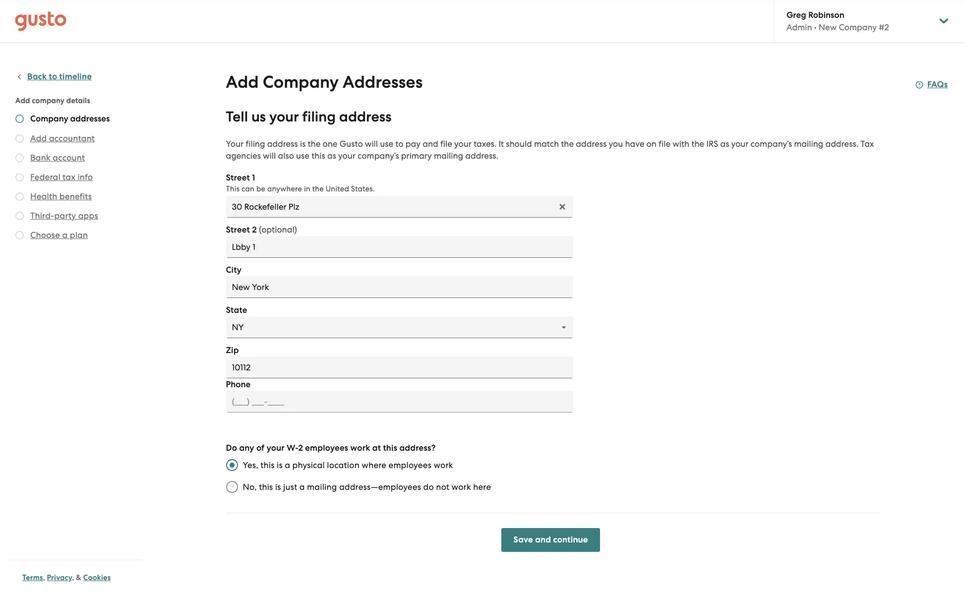 Task type: vqa. For each thing, say whether or not it's contained in the screenshot.
the leftmost APPLE
no



Task type: describe. For each thing, give the bounding box(es) containing it.
can
[[242, 185, 255, 194]]

here
[[474, 482, 491, 492]]

street 1 this can be anywhere in the united states.
[[226, 173, 375, 194]]

w-
[[287, 443, 298, 454]]

your left taxes.
[[455, 139, 472, 149]]

addresses
[[343, 72, 423, 92]]

should
[[506, 139, 532, 149]]

where
[[362, 461, 387, 470]]

you
[[609, 139, 623, 149]]

No, this is just a mailing address—employees do not work here radio
[[221, 476, 243, 498]]

street for 1
[[226, 173, 250, 183]]

a inside button
[[62, 230, 68, 240]]

1 vertical spatial will
[[263, 151, 276, 161]]

save and continue
[[514, 535, 588, 545]]

0 vertical spatial company's
[[751, 139, 793, 149]]

check image for health
[[15, 193, 24, 201]]

timeline
[[59, 71, 92, 82]]

filing inside the your filing address is the one gusto will use to pay and file your taxes. it should match the address you have on file with the irs as your company's mailing address. tax agencies will also use this as your company's primary mailing address.
[[246, 139, 265, 149]]

add for add company details
[[15, 96, 30, 105]]

2 horizontal spatial a
[[300, 482, 305, 492]]

1 vertical spatial mailing
[[434, 151, 464, 161]]

tell us your filing address
[[226, 108, 392, 126]]

0 vertical spatial work
[[351, 443, 370, 454]]

check image for add
[[15, 134, 24, 143]]

terms
[[22, 574, 43, 583]]

Yes, this is a physical location where employees work radio
[[221, 455, 243, 476]]

states.
[[351, 185, 375, 194]]

terms link
[[22, 574, 43, 583]]

phone
[[226, 380, 251, 390]]

choose
[[30, 230, 60, 240]]

2 vertical spatial mailing
[[307, 482, 337, 492]]

zip
[[226, 345, 239, 356]]

your filing address is the one gusto will use to pay and file your taxes. it should match the address you have on file with the irs as your company's mailing address. tax agencies will also use this as your company's primary mailing address.
[[226, 139, 875, 161]]

choose a plan button
[[30, 229, 88, 241]]

cookies
[[83, 574, 111, 583]]

not
[[436, 482, 450, 492]]

health benefits
[[30, 192, 92, 201]]

choose a plan
[[30, 230, 88, 240]]

greg robinson admin • new company #2
[[787, 10, 890, 32]]

this right no,
[[259, 482, 273, 492]]

add company details
[[15, 96, 90, 105]]

it
[[499, 139, 504, 149]]

yes, this is a physical location where employees work
[[243, 461, 453, 470]]

your right 'of'
[[267, 443, 285, 454]]

is inside the your filing address is the one gusto will use to pay and file your taxes. it should match the address you have on file with the irs as your company's mailing address. tax agencies will also use this as your company's primary mailing address.
[[300, 139, 306, 149]]

address?
[[400, 443, 436, 454]]

city
[[226, 265, 242, 275]]

check image for bank
[[15, 154, 24, 162]]

third-party apps
[[30, 211, 98, 221]]

new
[[819, 22, 837, 32]]

benefits
[[60, 192, 92, 201]]

privacy link
[[47, 574, 72, 583]]

no, this is just a mailing address—employees do not work here
[[243, 482, 491, 492]]

admin
[[787, 22, 813, 32]]

physical
[[293, 461, 325, 470]]

0 horizontal spatial address
[[267, 139, 298, 149]]

on
[[647, 139, 657, 149]]

details
[[66, 96, 90, 105]]

street for 2
[[226, 225, 250, 235]]

gusto
[[340, 139, 363, 149]]

is for just
[[275, 482, 281, 492]]

#2
[[880, 22, 890, 32]]

apps
[[78, 211, 98, 221]]

street 2 (optional)
[[226, 225, 297, 235]]

one
[[323, 139, 338, 149]]

add accountant button
[[30, 132, 95, 144]]

addresses
[[70, 114, 110, 124]]

faqs
[[928, 79, 948, 90]]

1 file from the left
[[441, 139, 453, 149]]

united
[[326, 185, 349, 194]]

bank account
[[30, 153, 85, 163]]

taxes.
[[474, 139, 497, 149]]

party
[[54, 211, 76, 221]]

0 horizontal spatial use
[[296, 151, 310, 161]]

this right "at"
[[383, 443, 398, 454]]

tell
[[226, 108, 248, 126]]

0 vertical spatial filing
[[303, 108, 336, 126]]

bank account button
[[30, 152, 85, 164]]

greg
[[787, 10, 807, 20]]

also
[[278, 151, 294, 161]]

pay
[[406, 139, 421, 149]]

yes,
[[243, 461, 259, 470]]

match
[[534, 139, 559, 149]]

health
[[30, 192, 57, 201]]

1 horizontal spatial company
[[263, 72, 339, 92]]

your right irs
[[732, 139, 749, 149]]

federal
[[30, 172, 60, 182]]

check image for third-
[[15, 212, 24, 220]]

check image for choose
[[15, 231, 24, 240]]

0 vertical spatial use
[[380, 139, 394, 149]]

home image
[[15, 11, 66, 31]]

1 vertical spatial 2
[[298, 443, 303, 454]]

Street 2 field
[[226, 236, 573, 258]]

do
[[424, 482, 434, 492]]

and inside the your filing address is the one gusto will use to pay and file your taxes. it should match the address you have on file with the irs as your company's mailing address. tax agencies will also use this as your company's primary mailing address.
[[423, 139, 439, 149]]

in
[[304, 185, 311, 194]]

0 vertical spatial 2
[[252, 225, 257, 235]]

add company addresses
[[226, 72, 423, 92]]

anywhere
[[267, 185, 302, 194]]

this
[[226, 185, 240, 194]]

account
[[53, 153, 85, 163]]

of
[[257, 443, 265, 454]]

to inside the your filing address is the one gusto will use to pay and file your taxes. it should match the address you have on file with the irs as your company's mailing address. tax agencies will also use this as your company's primary mailing address.
[[396, 139, 404, 149]]

company
[[32, 96, 65, 105]]

company inside greg robinson admin • new company #2
[[839, 22, 877, 32]]

add for add accountant
[[30, 133, 47, 143]]

&
[[76, 574, 81, 583]]

company inside list
[[30, 114, 68, 124]]



Task type: locate. For each thing, give the bounding box(es) containing it.
to inside back to timeline button
[[49, 71, 57, 82]]

us
[[252, 108, 266, 126]]

the
[[308, 139, 321, 149], [561, 139, 574, 149], [692, 139, 705, 149], [312, 185, 324, 194]]

2 vertical spatial is
[[275, 482, 281, 492]]

is
[[300, 139, 306, 149], [277, 461, 283, 470], [275, 482, 281, 492]]

a down w-
[[285, 461, 290, 470]]

and inside button
[[536, 535, 551, 545]]

2 street from the top
[[226, 225, 250, 235]]

add up bank
[[30, 133, 47, 143]]

1 vertical spatial use
[[296, 151, 310, 161]]

1 vertical spatial to
[[396, 139, 404, 149]]

the left irs
[[692, 139, 705, 149]]

employees up location
[[305, 443, 349, 454]]

1 horizontal spatial will
[[365, 139, 378, 149]]

check image for federal
[[15, 173, 24, 182]]

check image left federal
[[15, 173, 24, 182]]

street left the (optional)
[[226, 225, 250, 235]]

1 horizontal spatial use
[[380, 139, 394, 149]]

employees down address?
[[389, 461, 432, 470]]

0 vertical spatial mailing
[[795, 139, 824, 149]]

irs
[[707, 139, 719, 149]]

filing up agencies
[[246, 139, 265, 149]]

0 vertical spatial company
[[839, 22, 877, 32]]

1 horizontal spatial ,
[[72, 574, 74, 583]]

1 check image from the top
[[15, 173, 24, 182]]

0 horizontal spatial and
[[423, 139, 439, 149]]

a
[[62, 230, 68, 240], [285, 461, 290, 470], [300, 482, 305, 492]]

0 horizontal spatial employees
[[305, 443, 349, 454]]

0 horizontal spatial will
[[263, 151, 276, 161]]

0 vertical spatial as
[[721, 139, 730, 149]]

save
[[514, 535, 533, 545]]

2 , from the left
[[72, 574, 74, 583]]

company addresses list
[[15, 114, 137, 243]]

as down 'one' on the left top of the page
[[327, 151, 336, 161]]

your down gusto
[[338, 151, 356, 161]]

3 check image from the top
[[15, 231, 24, 240]]

do any of your w-2 employees work at this address?
[[226, 443, 436, 454]]

0 horizontal spatial company
[[30, 114, 68, 124]]

0 vertical spatial to
[[49, 71, 57, 82]]

as right irs
[[721, 139, 730, 149]]

to right the 'back'
[[49, 71, 57, 82]]

address—employees
[[339, 482, 421, 492]]

terms , privacy , & cookies
[[22, 574, 111, 583]]

federal tax info
[[30, 172, 93, 182]]

Phone text field
[[226, 391, 573, 413]]

to
[[49, 71, 57, 82], [396, 139, 404, 149]]

2 horizontal spatial mailing
[[795, 139, 824, 149]]

federal tax info button
[[30, 171, 93, 183]]

1 horizontal spatial address.
[[826, 139, 859, 149]]

1 horizontal spatial mailing
[[434, 151, 464, 161]]

to left 'pay'
[[396, 139, 404, 149]]

0 vertical spatial will
[[365, 139, 378, 149]]

1 vertical spatial street
[[226, 225, 250, 235]]

0 vertical spatial is
[[300, 139, 306, 149]]

0 vertical spatial add
[[226, 72, 259, 92]]

check image left bank
[[15, 154, 24, 162]]

0 horizontal spatial company's
[[358, 151, 399, 161]]

,
[[43, 574, 45, 583], [72, 574, 74, 583]]

City field
[[226, 276, 573, 298]]

1 horizontal spatial filing
[[303, 108, 336, 126]]

filing
[[303, 108, 336, 126], [246, 139, 265, 149]]

1 vertical spatial add
[[15, 96, 30, 105]]

the inside street 1 this can be anywhere in the united states.
[[312, 185, 324, 194]]

employees
[[305, 443, 349, 454], [389, 461, 432, 470]]

work right the not
[[452, 482, 471, 492]]

Street 1 field
[[226, 196, 573, 218]]

1 horizontal spatial employees
[[389, 461, 432, 470]]

robinson
[[809, 10, 845, 20]]

check image left choose
[[15, 231, 24, 240]]

0 horizontal spatial add
[[15, 96, 30, 105]]

company left #2
[[839, 22, 877, 32]]

street inside street 1 this can be anywhere in the united states.
[[226, 173, 250, 183]]

agencies
[[226, 151, 261, 161]]

work
[[351, 443, 370, 454], [434, 461, 453, 470], [452, 482, 471, 492]]

is left just
[[275, 482, 281, 492]]

tax
[[861, 139, 875, 149]]

be
[[257, 185, 266, 194]]

2 check image from the top
[[15, 134, 24, 143]]

1 vertical spatial filing
[[246, 139, 265, 149]]

have
[[626, 139, 645, 149]]

0 horizontal spatial file
[[441, 139, 453, 149]]

will right gusto
[[365, 139, 378, 149]]

at
[[373, 443, 381, 454]]

Zip field
[[226, 357, 573, 379]]

check image left "health"
[[15, 193, 24, 201]]

, left &
[[72, 574, 74, 583]]

as
[[721, 139, 730, 149], [327, 151, 336, 161]]

1 horizontal spatial add
[[30, 133, 47, 143]]

, left the privacy
[[43, 574, 45, 583]]

plan
[[70, 230, 88, 240]]

0 vertical spatial employees
[[305, 443, 349, 454]]

(optional)
[[259, 225, 297, 235]]

2 vertical spatial a
[[300, 482, 305, 492]]

1 vertical spatial as
[[327, 151, 336, 161]]

0 vertical spatial and
[[423, 139, 439, 149]]

any
[[239, 443, 254, 454]]

0 horizontal spatial filing
[[246, 139, 265, 149]]

check image
[[15, 173, 24, 182], [15, 212, 24, 220], [15, 231, 24, 240]]

1 vertical spatial check image
[[15, 212, 24, 220]]

a left plan
[[62, 230, 68, 240]]

0 horizontal spatial address.
[[466, 151, 499, 161]]

address left "you"
[[576, 139, 607, 149]]

your
[[226, 139, 244, 149]]

1 vertical spatial work
[[434, 461, 453, 470]]

2 horizontal spatial add
[[226, 72, 259, 92]]

will left 'also'
[[263, 151, 276, 161]]

0 horizontal spatial 2
[[252, 225, 257, 235]]

1 vertical spatial company's
[[358, 151, 399, 161]]

primary
[[401, 151, 432, 161]]

info
[[78, 172, 93, 182]]

use left 'pay'
[[380, 139, 394, 149]]

address. left tax
[[826, 139, 859, 149]]

tax
[[63, 172, 75, 182]]

2 up physical
[[298, 443, 303, 454]]

add up tell
[[226, 72, 259, 92]]

street up this
[[226, 173, 250, 183]]

privacy
[[47, 574, 72, 583]]

company
[[839, 22, 877, 32], [263, 72, 339, 92], [30, 114, 68, 124]]

1 vertical spatial company
[[263, 72, 339, 92]]

do
[[226, 443, 237, 454]]

2
[[252, 225, 257, 235], [298, 443, 303, 454]]

1 vertical spatial a
[[285, 461, 290, 470]]

0 horizontal spatial ,
[[43, 574, 45, 583]]

1 horizontal spatial file
[[659, 139, 671, 149]]

1 check image from the top
[[15, 115, 24, 123]]

add left 'company'
[[15, 96, 30, 105]]

3 check image from the top
[[15, 154, 24, 162]]

2 check image from the top
[[15, 212, 24, 220]]

1 horizontal spatial 2
[[298, 443, 303, 454]]

2 vertical spatial work
[[452, 482, 471, 492]]

2 file from the left
[[659, 139, 671, 149]]

file right 'pay'
[[441, 139, 453, 149]]

work up the not
[[434, 461, 453, 470]]

0 horizontal spatial to
[[49, 71, 57, 82]]

2 vertical spatial add
[[30, 133, 47, 143]]

faqs button
[[916, 79, 948, 91]]

1 vertical spatial and
[[536, 535, 551, 545]]

2 vertical spatial company
[[30, 114, 68, 124]]

address
[[339, 108, 392, 126], [267, 139, 298, 149], [576, 139, 607, 149]]

no,
[[243, 482, 257, 492]]

save and continue button
[[502, 529, 600, 552]]

your right us
[[269, 108, 299, 126]]

state
[[226, 305, 247, 316]]

add inside add accountant "button"
[[30, 133, 47, 143]]

will
[[365, 139, 378, 149], [263, 151, 276, 161]]

health benefits button
[[30, 191, 92, 202]]

and
[[423, 139, 439, 149], [536, 535, 551, 545]]

2 left the (optional)
[[252, 225, 257, 235]]

is for a
[[277, 461, 283, 470]]

a right just
[[300, 482, 305, 492]]

use
[[380, 139, 394, 149], [296, 151, 310, 161]]

•
[[815, 22, 817, 32]]

continue
[[554, 535, 588, 545]]

4 check image from the top
[[15, 193, 24, 201]]

check image left add accountant "button"
[[15, 134, 24, 143]]

0 horizontal spatial a
[[62, 230, 68, 240]]

third-party apps button
[[30, 210, 98, 222]]

and right 'pay'
[[423, 139, 439, 149]]

0 vertical spatial street
[[226, 173, 250, 183]]

0 horizontal spatial as
[[327, 151, 336, 161]]

filing up 'one' on the left top of the page
[[303, 108, 336, 126]]

this right yes,
[[261, 461, 275, 470]]

back
[[27, 71, 47, 82]]

company up tell us your filing address
[[263, 72, 339, 92]]

add
[[226, 72, 259, 92], [15, 96, 30, 105], [30, 133, 47, 143]]

address up 'also'
[[267, 139, 298, 149]]

1 horizontal spatial to
[[396, 139, 404, 149]]

accountant
[[49, 133, 95, 143]]

0 vertical spatial a
[[62, 230, 68, 240]]

1 horizontal spatial company's
[[751, 139, 793, 149]]

with
[[673, 139, 690, 149]]

location
[[327, 461, 360, 470]]

2 vertical spatial check image
[[15, 231, 24, 240]]

0 horizontal spatial mailing
[[307, 482, 337, 492]]

1 horizontal spatial address
[[339, 108, 392, 126]]

back to timeline button
[[15, 71, 92, 83]]

use right 'also'
[[296, 151, 310, 161]]

0 vertical spatial check image
[[15, 173, 24, 182]]

check image down add company details
[[15, 115, 24, 123]]

this inside the your filing address is the one gusto will use to pay and file your taxes. it should match the address you have on file with the irs as your company's mailing address. tax agencies will also use this as your company's primary mailing address.
[[312, 151, 325, 161]]

0 vertical spatial address.
[[826, 139, 859, 149]]

1 horizontal spatial and
[[536, 535, 551, 545]]

just
[[283, 482, 297, 492]]

1 horizontal spatial as
[[721, 139, 730, 149]]

address up gusto
[[339, 108, 392, 126]]

mailing
[[795, 139, 824, 149], [434, 151, 464, 161], [307, 482, 337, 492]]

the right in
[[312, 185, 324, 194]]

cookies button
[[83, 572, 111, 584]]

work left "at"
[[351, 443, 370, 454]]

1 vertical spatial is
[[277, 461, 283, 470]]

1 vertical spatial employees
[[389, 461, 432, 470]]

the left 'one' on the left top of the page
[[308, 139, 321, 149]]

file right on
[[659, 139, 671, 149]]

street
[[226, 173, 250, 183], [226, 225, 250, 235]]

check image left the third-
[[15, 212, 24, 220]]

1 horizontal spatial a
[[285, 461, 290, 470]]

2 horizontal spatial address
[[576, 139, 607, 149]]

company addresses
[[30, 114, 110, 124]]

1 street from the top
[[226, 173, 250, 183]]

is left physical
[[277, 461, 283, 470]]

this
[[312, 151, 325, 161], [383, 443, 398, 454], [261, 461, 275, 470], [259, 482, 273, 492]]

check image
[[15, 115, 24, 123], [15, 134, 24, 143], [15, 154, 24, 162], [15, 193, 24, 201]]

1 , from the left
[[43, 574, 45, 583]]

1 vertical spatial address.
[[466, 151, 499, 161]]

company down 'company'
[[30, 114, 68, 124]]

add for add company addresses
[[226, 72, 259, 92]]

2 horizontal spatial company
[[839, 22, 877, 32]]

address. down taxes.
[[466, 151, 499, 161]]

bank
[[30, 153, 51, 163]]

and right save
[[536, 535, 551, 545]]

is left 'one' on the left top of the page
[[300, 139, 306, 149]]

the right match
[[561, 139, 574, 149]]

this down 'one' on the left top of the page
[[312, 151, 325, 161]]

back to timeline
[[27, 71, 92, 82]]



